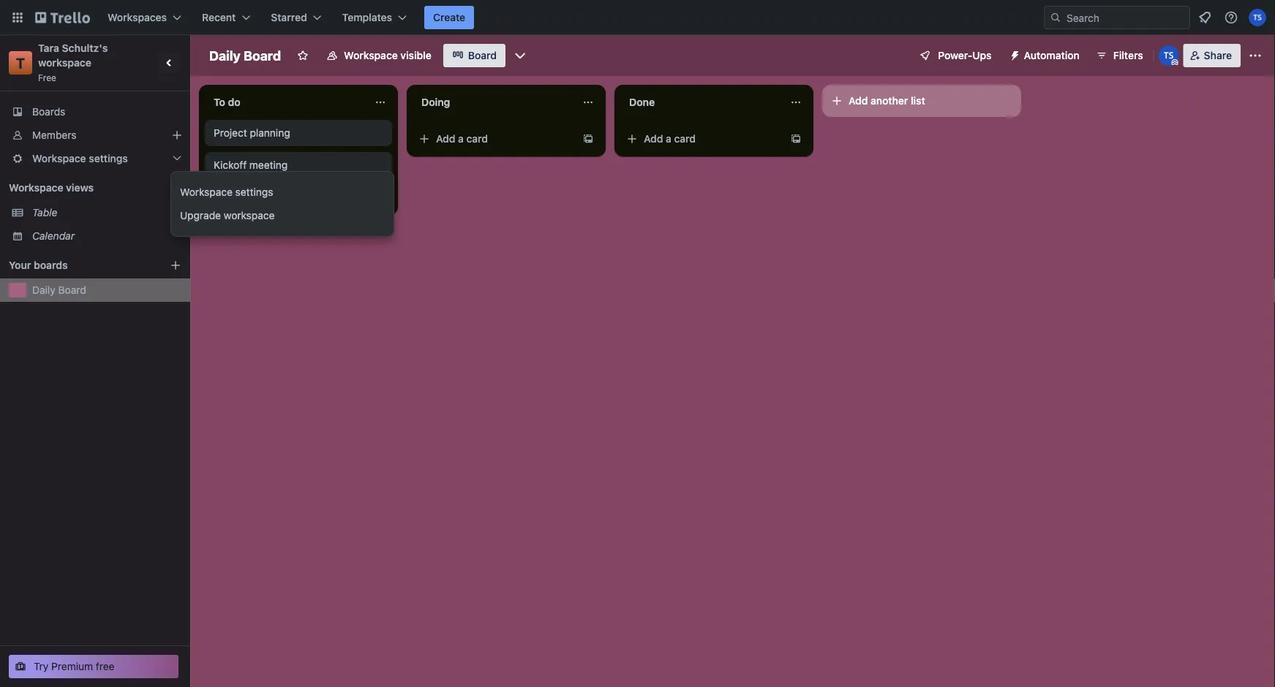 Task type: vqa. For each thing, say whether or not it's contained in the screenshot.
board Image
no



Task type: describe. For each thing, give the bounding box(es) containing it.
create from template… image for done
[[790, 133, 802, 145]]

workspace inside workspace settings dropdown button
[[32, 153, 86, 165]]

create button
[[425, 6, 474, 29]]

automation
[[1024, 49, 1080, 61]]

your
[[9, 259, 31, 272]]

star or unstar board image
[[297, 50, 309, 61]]

show menu image
[[1249, 48, 1263, 63]]

calendar
[[32, 230, 75, 242]]

t
[[16, 54, 25, 71]]

add board image
[[170, 260, 182, 272]]

boards link
[[0, 100, 190, 124]]

filters button
[[1092, 44, 1148, 67]]

workspaces button
[[99, 6, 190, 29]]

add for left add a card button
[[228, 191, 248, 203]]

table link
[[32, 206, 182, 220]]

add for add another list button
[[849, 95, 868, 107]]

0 horizontal spatial a
[[250, 191, 256, 203]]

workspace visible
[[344, 49, 432, 61]]

recent
[[202, 11, 236, 23]]

upgrade workspace link
[[171, 204, 411, 228]]

upgrade
[[180, 210, 221, 222]]

1 vertical spatial workspace settings
[[180, 186, 273, 198]]

filters
[[1114, 49, 1144, 61]]

daily board inside daily board text field
[[209, 48, 281, 63]]

workspace views
[[9, 182, 94, 194]]

add a card button for done
[[621, 127, 785, 151]]

a for doing
[[458, 133, 464, 145]]

1 vertical spatial tara schultz (taraschultz7) image
[[1159, 45, 1180, 66]]

list
[[911, 95, 926, 107]]

schultz's
[[62, 42, 108, 54]]

2 horizontal spatial board
[[468, 49, 497, 61]]

0 horizontal spatial add a card
[[228, 191, 280, 203]]

tara schultz's workspace free
[[38, 42, 110, 83]]

premium
[[51, 661, 93, 673]]

create from template… image for doing
[[583, 133, 594, 145]]

do
[[228, 96, 241, 108]]

add for add a card button corresponding to done
[[644, 133, 663, 145]]

boards
[[32, 106, 65, 118]]

daily board inside daily board link
[[32, 284, 86, 296]]

tara schultz's workspace link
[[38, 42, 110, 69]]

tara
[[38, 42, 59, 54]]

add another list button
[[823, 85, 1022, 117]]

Board name text field
[[202, 44, 288, 67]]

free
[[38, 72, 56, 83]]

search image
[[1050, 12, 1062, 23]]

workspace settings link
[[171, 181, 411, 204]]

To do text field
[[205, 91, 366, 114]]

project
[[214, 127, 247, 139]]

add a card for doing
[[436, 133, 488, 145]]

meeting
[[250, 159, 288, 171]]

share button
[[1184, 44, 1241, 67]]

tara schultz (taraschultz7) image inside primary element
[[1249, 9, 1267, 26]]

0 horizontal spatial card
[[259, 191, 280, 203]]

board inside text field
[[244, 48, 281, 63]]

calendar link
[[32, 229, 182, 244]]

power-
[[939, 49, 973, 61]]

upgrade workspace
[[180, 210, 275, 222]]

visible
[[401, 49, 432, 61]]

starred
[[271, 11, 307, 23]]

to
[[214, 96, 225, 108]]

templates
[[342, 11, 392, 23]]



Task type: locate. For each thing, give the bounding box(es) containing it.
workspace visible button
[[318, 44, 440, 67]]

kickoff meeting
[[214, 159, 288, 171]]

workspace
[[38, 57, 91, 69], [224, 210, 275, 222]]

settings down "kickoff meeting" at the top of the page
[[235, 186, 273, 198]]

1 create from template… image from the left
[[583, 133, 594, 145]]

0 horizontal spatial workspace
[[38, 57, 91, 69]]

customize views image
[[513, 48, 528, 63]]

add a card down the done
[[644, 133, 696, 145]]

workspace up table
[[9, 182, 63, 194]]

1 horizontal spatial a
[[458, 133, 464, 145]]

1 horizontal spatial daily board
[[209, 48, 281, 63]]

1 horizontal spatial board
[[244, 48, 281, 63]]

2 create from template… image from the left
[[790, 133, 802, 145]]

add a card
[[436, 133, 488, 145], [644, 133, 696, 145], [228, 191, 280, 203]]

add a card down "kickoff meeting" at the top of the page
[[228, 191, 280, 203]]

Done text field
[[621, 91, 782, 114]]

tara schultz (taraschultz7) image right open information menu image
[[1249, 9, 1267, 26]]

daily board
[[209, 48, 281, 63], [32, 284, 86, 296]]

try
[[34, 661, 49, 673]]

add a card button down kickoff meeting link
[[205, 186, 369, 209]]

done
[[629, 96, 655, 108]]

1 horizontal spatial workspace
[[224, 210, 275, 222]]

t link
[[9, 51, 32, 75]]

planning
[[250, 127, 290, 139]]

add a card down doing
[[436, 133, 488, 145]]

settings inside dropdown button
[[89, 153, 128, 165]]

0 vertical spatial tara schultz (taraschultz7) image
[[1249, 9, 1267, 26]]

members link
[[0, 124, 190, 147]]

members
[[32, 129, 76, 141]]

board down your boards with 1 items element
[[58, 284, 86, 296]]

add a card button down doing text box
[[413, 127, 577, 151]]

workspace settings inside dropdown button
[[32, 153, 128, 165]]

card for doing
[[467, 133, 488, 145]]

ups
[[973, 49, 992, 61]]

table
[[32, 207, 57, 219]]

power-ups
[[939, 49, 992, 61]]

card
[[467, 133, 488, 145], [674, 133, 696, 145], [259, 191, 280, 203]]

1 horizontal spatial settings
[[235, 186, 273, 198]]

workspace inside tara schultz's workspace free
[[38, 57, 91, 69]]

power-ups button
[[909, 44, 1001, 67]]

tara schultz (taraschultz7) image right filters
[[1159, 45, 1180, 66]]

1 horizontal spatial add a card
[[436, 133, 488, 145]]

workspace
[[344, 49, 398, 61], [32, 153, 86, 165], [9, 182, 63, 194], [180, 186, 233, 198]]

views
[[66, 182, 94, 194]]

card down doing text box
[[467, 133, 488, 145]]

board left customize views image
[[468, 49, 497, 61]]

free
[[96, 661, 115, 673]]

open information menu image
[[1224, 10, 1239, 25]]

workspace down workspace settings link
[[224, 210, 275, 222]]

board
[[244, 48, 281, 63], [468, 49, 497, 61], [58, 284, 86, 296]]

1 horizontal spatial tara schultz (taraschultz7) image
[[1249, 9, 1267, 26]]

kickoff
[[214, 159, 247, 171]]

1 vertical spatial daily
[[32, 284, 55, 296]]

card for done
[[674, 133, 696, 145]]

doing
[[422, 96, 450, 108]]

0 horizontal spatial workspace settings
[[32, 153, 128, 165]]

1 vertical spatial settings
[[235, 186, 273, 198]]

add
[[849, 95, 868, 107], [436, 133, 456, 145], [644, 133, 663, 145], [228, 191, 248, 203]]

automation button
[[1004, 44, 1089, 67]]

add a card button for doing
[[413, 127, 577, 151]]

a for done
[[666, 133, 672, 145]]

0 vertical spatial daily
[[209, 48, 241, 63]]

a
[[458, 133, 464, 145], [666, 133, 672, 145], [250, 191, 256, 203]]

0 vertical spatial settings
[[89, 153, 128, 165]]

0 horizontal spatial board
[[58, 284, 86, 296]]

starred button
[[262, 6, 331, 29]]

1 horizontal spatial daily
[[209, 48, 241, 63]]

0 horizontal spatial create from template… image
[[583, 133, 594, 145]]

workspace down tara
[[38, 57, 91, 69]]

workspace down members
[[32, 153, 86, 165]]

share
[[1204, 49, 1233, 61]]

card down done text box
[[674, 133, 696, 145]]

card up upgrade workspace link
[[259, 191, 280, 203]]

0 horizontal spatial settings
[[89, 153, 128, 165]]

workspace settings up upgrade workspace
[[180, 186, 273, 198]]

1 horizontal spatial add a card button
[[413, 127, 577, 151]]

workspace settings button
[[0, 147, 190, 171]]

daily board link
[[32, 283, 182, 298]]

0 notifications image
[[1197, 9, 1214, 26]]

1 vertical spatial daily board
[[32, 284, 86, 296]]

daily board down recent dropdown button
[[209, 48, 281, 63]]

daily down your boards
[[32, 284, 55, 296]]

0 vertical spatial workspace
[[38, 57, 91, 69]]

workspace down templates dropdown button
[[344, 49, 398, 61]]

settings down members link
[[89, 153, 128, 165]]

add down the done
[[644, 133, 663, 145]]

0 horizontal spatial daily board
[[32, 284, 86, 296]]

add another list
[[849, 95, 926, 107]]

workspace inside workspace settings link
[[180, 186, 233, 198]]

board left star or unstar board 'image' at top
[[244, 48, 281, 63]]

templates button
[[334, 6, 416, 29]]

1 horizontal spatial workspace settings
[[180, 186, 273, 198]]

0 horizontal spatial tara schultz (taraschultz7) image
[[1159, 45, 1180, 66]]

create
[[433, 11, 466, 23]]

daily
[[209, 48, 241, 63], [32, 284, 55, 296]]

another
[[871, 95, 909, 107]]

your boards with 1 items element
[[9, 257, 148, 274]]

kickoff meeting link
[[214, 158, 384, 173]]

workspace navigation collapse icon image
[[160, 53, 180, 73]]

add left another
[[849, 95, 868, 107]]

0 vertical spatial workspace settings
[[32, 153, 128, 165]]

0 vertical spatial daily board
[[209, 48, 281, 63]]

a down done text box
[[666, 133, 672, 145]]

boards
[[34, 259, 68, 272]]

1 horizontal spatial card
[[467, 133, 488, 145]]

add a card for done
[[644, 133, 696, 145]]

1 horizontal spatial create from template… image
[[790, 133, 802, 145]]

2 horizontal spatial a
[[666, 133, 672, 145]]

0 horizontal spatial add a card button
[[205, 186, 369, 209]]

settings
[[89, 153, 128, 165], [235, 186, 273, 198]]

workspaces
[[108, 11, 167, 23]]

2 horizontal spatial add a card
[[644, 133, 696, 145]]

add for doing add a card button
[[436, 133, 456, 145]]

daily down recent dropdown button
[[209, 48, 241, 63]]

0 horizontal spatial daily
[[32, 284, 55, 296]]

add up upgrade workspace
[[228, 191, 248, 203]]

workspace settings
[[32, 153, 128, 165], [180, 186, 273, 198]]

sm image
[[1004, 44, 1024, 64]]

add a card button down done text box
[[621, 127, 785, 151]]

back to home image
[[35, 6, 90, 29]]

board link
[[443, 44, 506, 67]]

this member is an admin of this board. image
[[1172, 59, 1179, 66]]

2 horizontal spatial card
[[674, 133, 696, 145]]

workspace settings down members link
[[32, 153, 128, 165]]

Doing text field
[[413, 91, 574, 114]]

create from template… image
[[583, 133, 594, 145], [790, 133, 802, 145]]

a down doing text box
[[458, 133, 464, 145]]

primary element
[[0, 0, 1276, 35]]

workspace inside workspace visible button
[[344, 49, 398, 61]]

2 horizontal spatial add a card button
[[621, 127, 785, 151]]

your boards
[[9, 259, 68, 272]]

tara schultz (taraschultz7) image
[[1249, 9, 1267, 26], [1159, 45, 1180, 66]]

1 vertical spatial workspace
[[224, 210, 275, 222]]

add down doing
[[436, 133, 456, 145]]

project planning link
[[214, 126, 384, 141]]

Search field
[[1062, 7, 1190, 29]]

workspace up upgrade on the left top of page
[[180, 186, 233, 198]]

project planning
[[214, 127, 290, 139]]

add a card button
[[413, 127, 577, 151], [621, 127, 785, 151], [205, 186, 369, 209]]

daily inside text field
[[209, 48, 241, 63]]

try premium free button
[[9, 656, 179, 679]]

recent button
[[193, 6, 259, 29]]

try premium free
[[34, 661, 115, 673]]

to do
[[214, 96, 241, 108]]

daily board down boards
[[32, 284, 86, 296]]

a up upgrade workspace
[[250, 191, 256, 203]]



